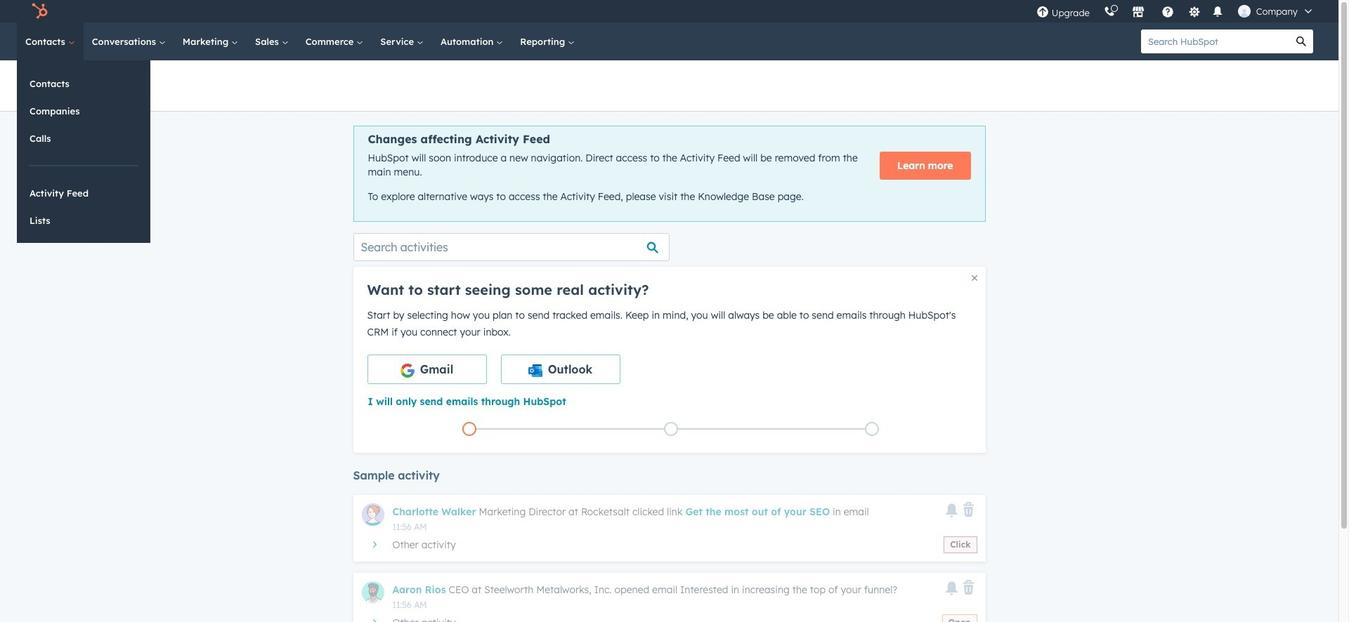Task type: locate. For each thing, give the bounding box(es) containing it.
None checkbox
[[367, 355, 487, 384]]

list
[[369, 419, 973, 439]]

None checkbox
[[501, 355, 620, 384]]

Search HubSpot search field
[[1141, 30, 1289, 53]]

marketplaces image
[[1132, 6, 1144, 19]]

menu
[[1029, 0, 1322, 22]]



Task type: vqa. For each thing, say whether or not it's contained in the screenshot.
2nd DATE from the right
no



Task type: describe. For each thing, give the bounding box(es) containing it.
onboarding.steps.finalstep.title image
[[869, 426, 876, 434]]

jacob simon image
[[1238, 5, 1251, 18]]

contacts menu
[[17, 60, 150, 243]]

Search activities search field
[[353, 233, 669, 261]]

onboarding.steps.sendtrackedemailingmail.title image
[[667, 426, 674, 434]]

close image
[[971, 275, 977, 281]]



